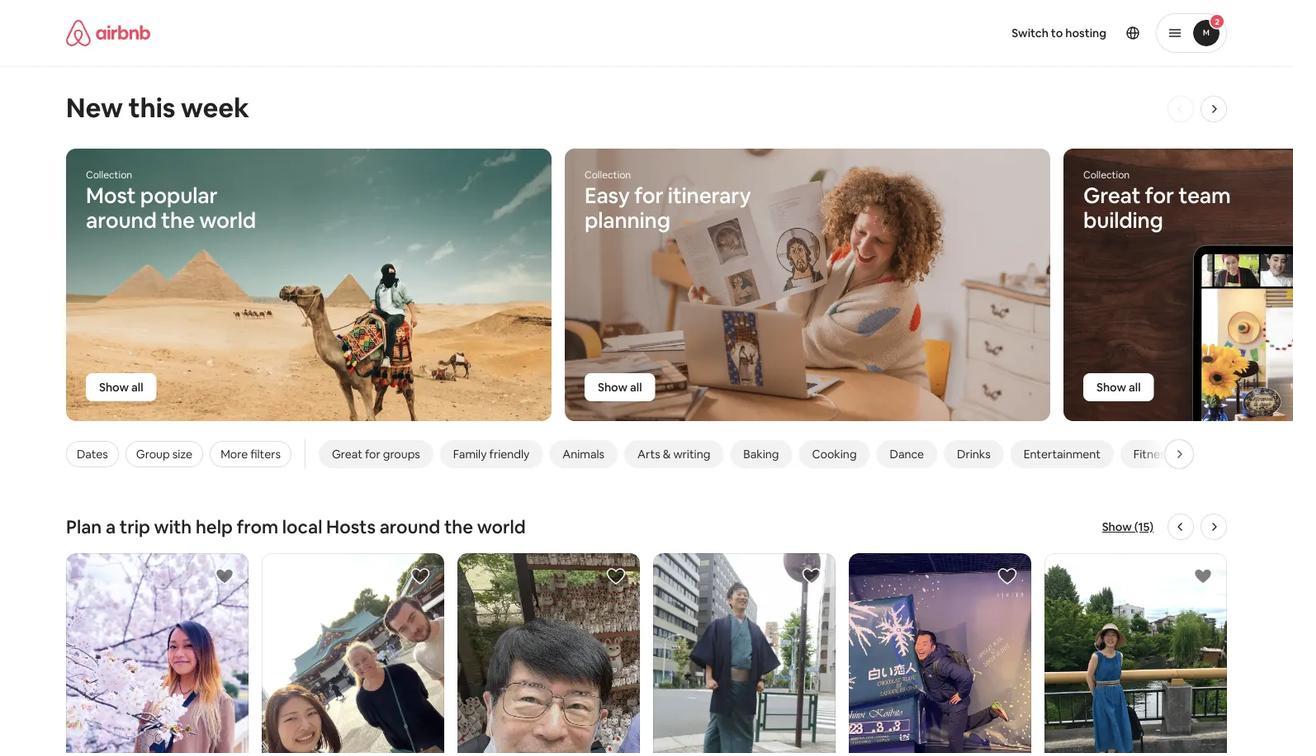 Task type: describe. For each thing, give the bounding box(es) containing it.
planning
[[585, 206, 670, 234]]

writing
[[673, 447, 710, 462]]

cooking button
[[799, 440, 870, 468]]

baking element
[[744, 447, 779, 462]]

itinerary
[[668, 182, 751, 209]]

new this week
[[66, 90, 249, 125]]

dates
[[77, 447, 108, 462]]

great inside collection great for team building
[[1083, 182, 1141, 209]]

easy
[[585, 182, 630, 209]]

3 save this experience image from the left
[[998, 566, 1017, 586]]

size
[[172, 447, 193, 462]]

animals
[[563, 447, 605, 462]]

most
[[86, 182, 136, 209]]

fitness element
[[1134, 447, 1171, 462]]

new
[[66, 90, 123, 125]]

arts & writing
[[638, 447, 710, 462]]

arts & writing button
[[624, 440, 724, 468]]

baking button
[[730, 440, 792, 468]]

dance element
[[890, 447, 924, 462]]

group size
[[136, 447, 193, 462]]

trip
[[120, 515, 150, 538]]

profile element
[[790, 0, 1227, 66]]

all for the
[[131, 380, 143, 395]]

a
[[106, 515, 116, 538]]

family friendly
[[453, 447, 530, 462]]

for for building
[[1145, 182, 1174, 209]]

world inside the collection most popular around the world
[[199, 206, 256, 234]]

the inside the collection most popular around the world
[[161, 206, 195, 234]]

local
[[282, 515, 322, 538]]

hosts
[[326, 515, 376, 538]]

this week
[[129, 90, 249, 125]]

1 vertical spatial the
[[444, 515, 473, 538]]

3 save this experience image from the left
[[1193, 566, 1213, 586]]

show all link for most popular around the world
[[86, 373, 156, 401]]

fitness button
[[1120, 440, 1184, 468]]

plan a trip with help from local hosts around the world
[[66, 515, 526, 538]]

great for groups button
[[319, 440, 433, 468]]

fitness
[[1134, 447, 1171, 462]]

plan
[[66, 515, 102, 538]]

switch
[[1012, 26, 1049, 40]]

1 horizontal spatial around
[[380, 515, 440, 538]]

team
[[1179, 182, 1231, 209]]

dates button
[[66, 441, 119, 467]]

all for planning
[[630, 380, 642, 395]]

great inside 'button'
[[332, 447, 362, 462]]

animals element
[[563, 447, 605, 462]]

to
[[1051, 26, 1063, 40]]

filters
[[250, 447, 281, 462]]

drinks button
[[944, 440, 1004, 468]]

show all link for great for team building
[[1083, 373, 1154, 401]]

show inside 'link'
[[1102, 519, 1132, 534]]

switch to hosting
[[1012, 26, 1107, 40]]

new this week group
[[0, 148, 1293, 422]]

family
[[453, 447, 487, 462]]

more filters button
[[210, 441, 291, 467]]

more filters
[[221, 447, 281, 462]]

groups
[[383, 447, 420, 462]]

1 save this experience image from the left
[[215, 566, 235, 586]]

2 save this experience image from the left
[[410, 566, 430, 586]]

animals button
[[549, 440, 618, 468]]

show all for easy for itinerary planning
[[598, 380, 642, 395]]



Task type: vqa. For each thing, say whether or not it's contained in the screenshot.
the leftmost 'around'
yes



Task type: locate. For each thing, give the bounding box(es) containing it.
collection great for team building
[[1083, 168, 1231, 234]]

1 horizontal spatial show all
[[598, 380, 642, 395]]

for left team
[[1145, 182, 1174, 209]]

1 horizontal spatial all
[[630, 380, 642, 395]]

from
[[237, 515, 278, 538]]

group
[[136, 447, 170, 462]]

all for building
[[1129, 380, 1141, 395]]

for left the groups
[[365, 447, 380, 462]]

around
[[86, 206, 157, 234], [380, 515, 440, 538]]

show all
[[99, 380, 143, 395], [598, 380, 642, 395], [1097, 380, 1141, 395]]

show
[[99, 380, 129, 395], [598, 380, 628, 395], [1097, 380, 1126, 395], [1102, 519, 1132, 534]]

cooking element
[[812, 447, 857, 462]]

for inside great for groups 'button'
[[365, 447, 380, 462]]

friendly
[[489, 447, 530, 462]]

1 horizontal spatial great
[[1083, 182, 1141, 209]]

group size button
[[125, 441, 203, 467]]

0 horizontal spatial show all link
[[86, 373, 156, 401]]

show all link up fitness
[[1083, 373, 1154, 401]]

1 horizontal spatial world
[[477, 515, 526, 538]]

3 all from the left
[[1129, 380, 1141, 395]]

show for easy for itinerary planning
[[598, 380, 628, 395]]

collection inside collection great for team building
[[1083, 168, 1130, 181]]

all up fitness
[[1129, 380, 1141, 395]]

collection up most
[[86, 168, 132, 181]]

2 horizontal spatial save this experience image
[[1193, 566, 1213, 586]]

arts & writing element
[[638, 447, 710, 462]]

2 show all from the left
[[598, 380, 642, 395]]

all up the group
[[131, 380, 143, 395]]

0 horizontal spatial world
[[199, 206, 256, 234]]

collection up building
[[1083, 168, 1130, 181]]

collection up easy
[[585, 168, 631, 181]]

world
[[199, 206, 256, 234], [477, 515, 526, 538]]

1 horizontal spatial for
[[634, 182, 663, 209]]

2 horizontal spatial save this experience image
[[998, 566, 1017, 586]]

0 horizontal spatial save this experience image
[[215, 566, 235, 586]]

0 horizontal spatial save this experience image
[[606, 566, 626, 586]]

show for great for team building
[[1097, 380, 1126, 395]]

around inside the collection most popular around the world
[[86, 206, 157, 234]]

2 horizontal spatial show all
[[1097, 380, 1141, 395]]

great for groups element
[[332, 447, 420, 462]]

more
[[221, 447, 248, 462]]

1 vertical spatial world
[[477, 515, 526, 538]]

help
[[196, 515, 233, 538]]

1 horizontal spatial the
[[444, 515, 473, 538]]

2 button
[[1156, 13, 1227, 53]]

arts
[[638, 447, 660, 462]]

collection
[[86, 168, 132, 181], [585, 168, 631, 181], [1083, 168, 1130, 181]]

entertainment button
[[1011, 440, 1114, 468]]

family friendly element
[[453, 447, 530, 462]]

1 save this experience image from the left
[[606, 566, 626, 586]]

show all link up arts
[[585, 373, 655, 401]]

0 vertical spatial world
[[199, 206, 256, 234]]

3 show all from the left
[[1097, 380, 1141, 395]]

0 horizontal spatial show all
[[99, 380, 143, 395]]

baking
[[744, 447, 779, 462]]

0 vertical spatial around
[[86, 206, 157, 234]]

hosting
[[1065, 26, 1107, 40]]

collection for easy
[[585, 168, 631, 181]]

1 all from the left
[[131, 380, 143, 395]]

save this experience image
[[606, 566, 626, 586], [802, 566, 822, 586], [998, 566, 1017, 586]]

cooking
[[812, 447, 857, 462]]

show all up arts
[[598, 380, 642, 395]]

drinks
[[957, 447, 991, 462]]

dance button
[[877, 440, 937, 468]]

family friendly button
[[440, 440, 543, 468]]

1 horizontal spatial collection
[[585, 168, 631, 181]]

(15)
[[1134, 519, 1154, 534]]

1 vertical spatial around
[[380, 515, 440, 538]]

0 vertical spatial the
[[161, 206, 195, 234]]

popular
[[140, 182, 217, 209]]

show up "fitness" button
[[1097, 380, 1126, 395]]

dance
[[890, 447, 924, 462]]

1 vertical spatial great
[[332, 447, 362, 462]]

all up arts
[[630, 380, 642, 395]]

show all for great for team building
[[1097, 380, 1141, 395]]

collection most popular around the world
[[86, 168, 256, 234]]

for inside collection easy for itinerary planning
[[634, 182, 663, 209]]

for for planning
[[634, 182, 663, 209]]

show all up fitness
[[1097, 380, 1141, 395]]

0 horizontal spatial the
[[161, 206, 195, 234]]

2 all from the left
[[630, 380, 642, 395]]

the
[[161, 206, 195, 234], [444, 515, 473, 538]]

show up animals element
[[598, 380, 628, 395]]

collection inside collection easy for itinerary planning
[[585, 168, 631, 181]]

for
[[634, 182, 663, 209], [1145, 182, 1174, 209], [365, 447, 380, 462]]

show all up dates dropdown button
[[99, 380, 143, 395]]

collection easy for itinerary planning
[[585, 168, 751, 234]]

2 horizontal spatial for
[[1145, 182, 1174, 209]]

collection for great
[[1083, 168, 1130, 181]]

all
[[131, 380, 143, 395], [630, 380, 642, 395], [1129, 380, 1141, 395]]

2 horizontal spatial show all link
[[1083, 373, 1154, 401]]

the down family
[[444, 515, 473, 538]]

1 horizontal spatial save this experience image
[[410, 566, 430, 586]]

great
[[1083, 182, 1141, 209], [332, 447, 362, 462]]

collection for most
[[86, 168, 132, 181]]

drinks element
[[957, 447, 991, 462]]

show left (15)
[[1102, 519, 1132, 534]]

0 horizontal spatial around
[[86, 206, 157, 234]]

collection inside the collection most popular around the world
[[86, 168, 132, 181]]

show all link up dates dropdown button
[[86, 373, 156, 401]]

show (15) link
[[1102, 519, 1154, 535]]

0 horizontal spatial all
[[131, 380, 143, 395]]

show for most popular around the world
[[99, 380, 129, 395]]

for right easy
[[634, 182, 663, 209]]

3 show all link from the left
[[1083, 373, 1154, 401]]

1 horizontal spatial save this experience image
[[802, 566, 822, 586]]

show all link for easy for itinerary planning
[[585, 373, 655, 401]]

show up dates dropdown button
[[99, 380, 129, 395]]

save this experience image
[[215, 566, 235, 586], [410, 566, 430, 586], [1193, 566, 1213, 586]]

show all for most popular around the world
[[99, 380, 143, 395]]

&
[[663, 447, 671, 462]]

show (15)
[[1102, 519, 1154, 534]]

switch to hosting link
[[1002, 16, 1116, 50]]

2 horizontal spatial collection
[[1083, 168, 1130, 181]]

0 horizontal spatial for
[[365, 447, 380, 462]]

2 save this experience image from the left
[[802, 566, 822, 586]]

1 collection from the left
[[86, 168, 132, 181]]

0 horizontal spatial collection
[[86, 168, 132, 181]]

the right most
[[161, 206, 195, 234]]

1 horizontal spatial show all link
[[585, 373, 655, 401]]

2
[[1215, 16, 1220, 27]]

2 collection from the left
[[585, 168, 631, 181]]

building
[[1083, 206, 1163, 234]]

with
[[154, 515, 192, 538]]

3 collection from the left
[[1083, 168, 1130, 181]]

2 horizontal spatial all
[[1129, 380, 1141, 395]]

show all link
[[86, 373, 156, 401], [585, 373, 655, 401], [1083, 373, 1154, 401]]

0 vertical spatial great
[[1083, 182, 1141, 209]]

for inside collection great for team building
[[1145, 182, 1174, 209]]

entertainment
[[1024, 447, 1101, 462]]

1 show all link from the left
[[86, 373, 156, 401]]

entertainment element
[[1024, 447, 1101, 462]]

1 show all from the left
[[99, 380, 143, 395]]

great for groups
[[332, 447, 420, 462]]

0 horizontal spatial great
[[332, 447, 362, 462]]

2 show all link from the left
[[585, 373, 655, 401]]



